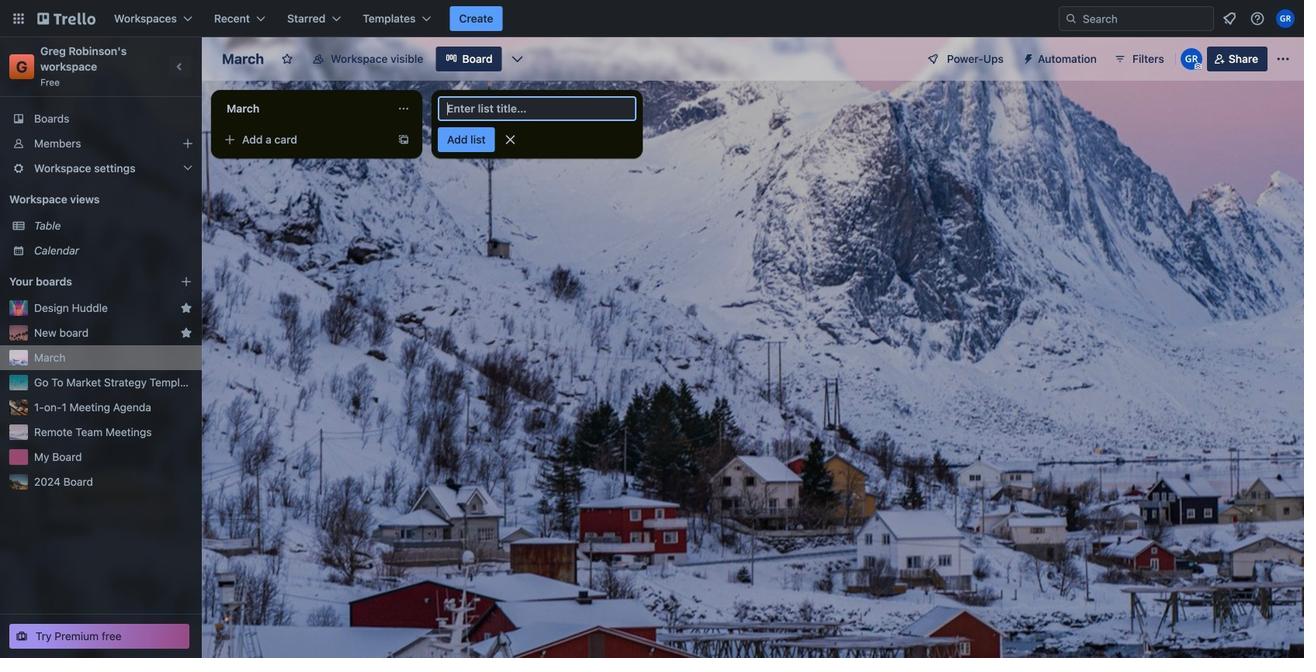 Task type: locate. For each thing, give the bounding box(es) containing it.
greg robinson (gregrobinson96) image inside primary element
[[1277, 9, 1295, 28]]

None text field
[[217, 96, 391, 121]]

greg robinson (gregrobinson96) image down search "field"
[[1181, 48, 1203, 70]]

1 horizontal spatial greg robinson (gregrobinson96) image
[[1277, 9, 1295, 28]]

0 horizontal spatial greg robinson (gregrobinson96) image
[[1181, 48, 1203, 70]]

1 starred icon image from the top
[[180, 302, 193, 315]]

greg robinson (gregrobinson96) image right "open information menu" icon
[[1277, 9, 1295, 28]]

2 starred icon image from the top
[[180, 327, 193, 339]]

create from template… image
[[398, 134, 410, 146]]

1 vertical spatial starred icon image
[[180, 327, 193, 339]]

greg robinson (gregrobinson96) image
[[1277, 9, 1295, 28], [1181, 48, 1203, 70]]

starred icon image
[[180, 302, 193, 315], [180, 327, 193, 339]]

0 vertical spatial starred icon image
[[180, 302, 193, 315]]

0 vertical spatial greg robinson (gregrobinson96) image
[[1277, 9, 1295, 28]]

1 vertical spatial greg robinson (gregrobinson96) image
[[1181, 48, 1203, 70]]

show menu image
[[1276, 51, 1292, 67]]



Task type: vqa. For each thing, say whether or not it's contained in the screenshot.
the bottom boards
no



Task type: describe. For each thing, give the bounding box(es) containing it.
back to home image
[[37, 6, 96, 31]]

add board image
[[180, 276, 193, 288]]

star or unstar board image
[[281, 53, 294, 65]]

primary element
[[0, 0, 1305, 37]]

cancel list editing image
[[503, 132, 518, 148]]

sm image
[[1017, 47, 1038, 68]]

customize views image
[[510, 51, 525, 67]]

this member is an admin of this board. image
[[1195, 63, 1202, 70]]

Board name text field
[[214, 47, 272, 71]]

your boards with 8 items element
[[9, 273, 157, 291]]

0 notifications image
[[1221, 9, 1239, 28]]

workspace navigation collapse icon image
[[169, 56, 191, 78]]

search image
[[1066, 12, 1078, 25]]

Enter list title… text field
[[438, 96, 637, 121]]

Search field
[[1059, 6, 1215, 31]]

open information menu image
[[1250, 11, 1266, 26]]



